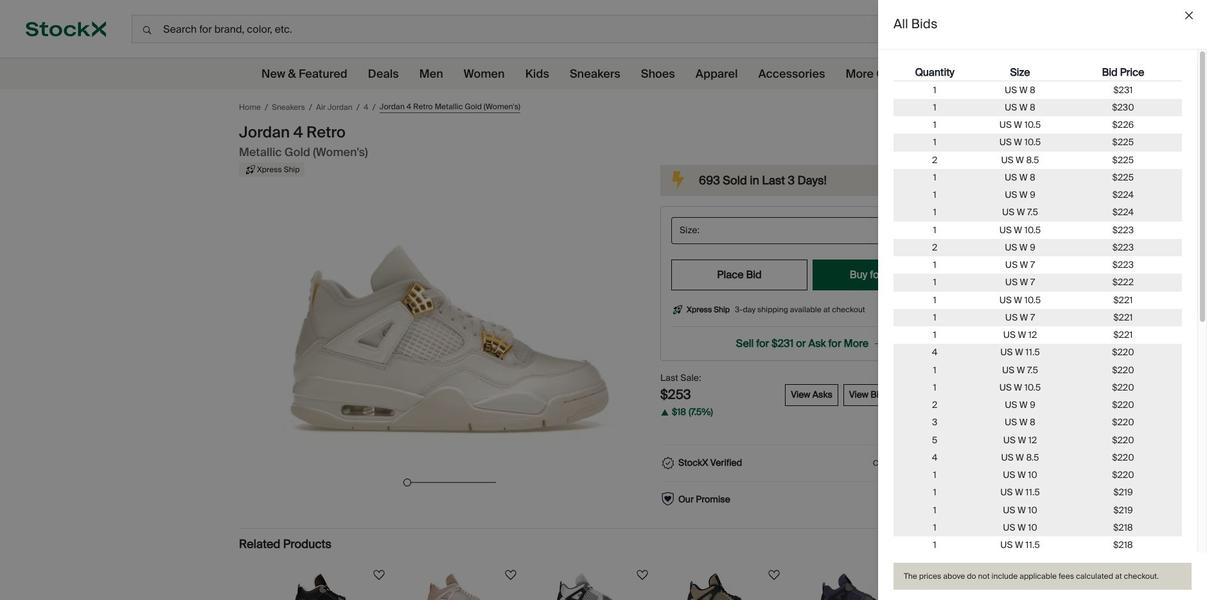Task type: vqa. For each thing, say whether or not it's contained in the screenshot.
'Jordan 4 Retro Seafoam (Women's)' image
yes



Task type: locate. For each thing, give the bounding box(es) containing it.
6 row from the top
[[894, 151, 1183, 169]]

11 row from the top
[[894, 239, 1183, 256]]

22 row from the top
[[894, 432, 1183, 449]]

2 row from the top
[[894, 81, 1183, 99]]

18 row from the top
[[894, 362, 1183, 379]]

follow image
[[372, 567, 387, 583], [503, 567, 519, 583], [635, 567, 651, 583], [767, 567, 782, 583]]

follow image for jordan 4 retro shimmer (women's) image
[[503, 567, 519, 583]]

14 row from the top
[[894, 292, 1183, 309]]

3 row from the top
[[894, 99, 1183, 116]]

24 row from the top
[[894, 467, 1183, 484]]

20 row from the top
[[894, 397, 1183, 414]]

2 follow image from the left
[[503, 567, 519, 583]]

4 follow image from the left
[[767, 567, 782, 583]]

jordan 4 retro fossil (women's) image
[[681, 573, 771, 600]]

25 row from the top
[[894, 484, 1183, 502]]

8 row from the top
[[894, 186, 1183, 204]]

follow image
[[899, 567, 914, 583]]

row group
[[894, 81, 1183, 600]]

dialog
[[879, 0, 1208, 600]]

7 row from the top
[[894, 169, 1183, 186]]

1 follow image from the left
[[372, 567, 387, 583]]

1 row from the top
[[894, 65, 1183, 81]]

17 row from the top
[[894, 344, 1183, 362]]

row
[[894, 65, 1183, 81], [894, 81, 1183, 99], [894, 99, 1183, 116], [894, 116, 1183, 134], [894, 134, 1183, 151], [894, 151, 1183, 169], [894, 169, 1183, 186], [894, 186, 1183, 204], [894, 204, 1183, 221], [894, 221, 1183, 239], [894, 239, 1183, 256], [894, 256, 1183, 274], [894, 274, 1183, 292], [894, 292, 1183, 309], [894, 309, 1183, 327], [894, 327, 1183, 344], [894, 344, 1183, 362], [894, 362, 1183, 379], [894, 379, 1183, 397], [894, 397, 1183, 414], [894, 414, 1183, 432], [894, 432, 1183, 449], [894, 449, 1183, 467], [894, 467, 1183, 484], [894, 484, 1183, 502], [894, 502, 1183, 519], [894, 519, 1183, 537], [894, 537, 1183, 554]]

jordan 4 retro seafoam (women's) image
[[549, 573, 639, 600]]

28 row from the top
[[894, 537, 1183, 554]]

stockx logo image
[[26, 21, 106, 37]]

13 row from the top
[[894, 274, 1183, 292]]

12 row from the top
[[894, 256, 1183, 274]]

table
[[894, 65, 1183, 600]]

3 follow image from the left
[[635, 567, 651, 583]]

10 row from the top
[[894, 221, 1183, 239]]

toggle authenticity value prop image
[[940, 457, 953, 470]]



Task type: describe. For each thing, give the bounding box(es) containing it.
5 row from the top
[[894, 134, 1183, 151]]

9 row from the top
[[894, 204, 1183, 221]]

jordan 4 retro metallic gold (women's) 0 image
[[265, 191, 635, 474]]

toggle promise value prop image
[[940, 494, 953, 507]]

693 sold in last 3 days! image
[[663, 165, 694, 196]]

19 row from the top
[[894, 379, 1183, 397]]

16 row from the top
[[894, 327, 1183, 344]]

follow image for jordan 4 retro seafoam (women's) image
[[635, 567, 651, 583]]

close image
[[1186, 12, 1194, 19]]

product category switcher element
[[0, 58, 1198, 89]]

follow image for jordan 4 retro fossil (women's) image in the bottom of the page
[[767, 567, 782, 583]]

follow image for jordan 4 retro starfish (women's) image
[[372, 567, 387, 583]]

23 row from the top
[[894, 449, 1183, 467]]

share image
[[941, 98, 959, 116]]

27 row from the top
[[894, 519, 1183, 537]]

jordan 4 retro canyon purple (women's) image
[[813, 573, 903, 600]]

26 row from the top
[[894, 502, 1183, 519]]

21 row from the top
[[894, 414, 1183, 432]]

add to portfolio image
[[895, 98, 913, 116]]

jordan 4 retro shimmer (women's) image
[[418, 573, 508, 600]]

4 row from the top
[[894, 116, 1183, 134]]

favorite image
[[918, 98, 936, 116]]

Search... search field
[[132, 15, 914, 43]]

15 row from the top
[[894, 309, 1183, 327]]

jordan 4 retro starfish (women's) image
[[286, 573, 376, 600]]



